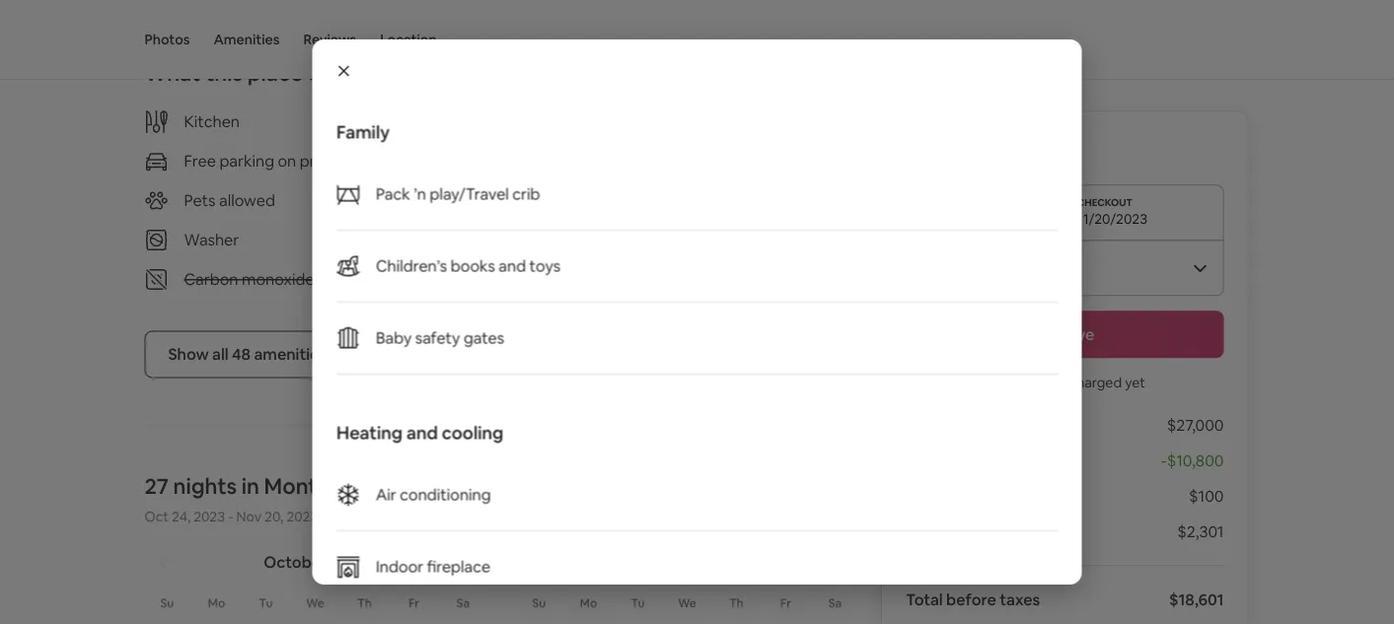 Task type: describe. For each thing, give the bounding box(es) containing it.
parking
[[219, 151, 274, 171]]

heating and cooling
[[336, 421, 503, 444]]

all
[[212, 344, 229, 364]]

october 2023
[[264, 552, 367, 573]]

this
[[205, 59, 243, 87]]

cooling
[[441, 421, 503, 444]]

nov
[[236, 507, 261, 525]]

air conditioning
[[375, 485, 490, 505]]

on
[[278, 151, 296, 171]]

pets
[[184, 190, 216, 210]]

amenities button
[[214, 0, 280, 79]]

photos button
[[145, 0, 190, 79]]

-$10,800
[[1161, 450, 1224, 471]]

$10,800
[[1167, 450, 1224, 471]]

pack 'n play/travel crib
[[375, 184, 540, 204]]

what
[[145, 59, 201, 87]]

service
[[959, 521, 1010, 542]]

taxes
[[1000, 590, 1040, 610]]

carbon monoxide alarm
[[184, 269, 358, 289]]

2 mo from the left
[[580, 595, 597, 611]]

indoor fireplace
[[375, 557, 490, 577]]

fee
[[1014, 521, 1038, 542]]

1 horizontal spatial 2023
[[287, 507, 318, 525]]

1 th from the left
[[357, 595, 372, 611]]

2 su from the left
[[532, 595, 546, 611]]

family
[[336, 120, 389, 144]]

- inside 27 nights in montevideo oct 24, 2023 - nov 20, 2023
[[228, 507, 233, 525]]

conditioning
[[399, 485, 490, 505]]

be
[[1049, 374, 1066, 392]]

pack
[[375, 184, 410, 204]]

nights
[[173, 472, 237, 501]]

yet
[[1125, 374, 1145, 392]]

dryer
[[514, 230, 555, 250]]

heating
[[336, 421, 402, 444]]

1 sa from the left
[[457, 595, 470, 611]]

you
[[984, 374, 1008, 392]]

baby safety gates
[[375, 328, 504, 348]]

2 sa from the left
[[829, 595, 842, 611]]

photos
[[145, 31, 190, 48]]

48
[[232, 344, 251, 364]]

pets allowed
[[184, 190, 275, 210]]

allowed
[[219, 190, 275, 210]]

books
[[450, 256, 495, 276]]

premises
[[300, 151, 366, 171]]

place
[[247, 59, 303, 87]]

location button
[[380, 0, 437, 79]]

total
[[906, 590, 943, 610]]

location
[[380, 31, 437, 48]]

$27,000
[[1167, 415, 1224, 435]]

2 th from the left
[[729, 595, 744, 611]]

reserve
[[1035, 324, 1095, 344]]

fireplace
[[426, 557, 490, 577]]

indoor
[[375, 557, 423, 577]]

baby
[[375, 328, 411, 348]]

0 vertical spatial and
[[498, 256, 525, 276]]

montevideo
[[264, 472, 386, 501]]

27 nights in montevideo oct 24, 2023 - nov 20, 2023
[[145, 472, 386, 525]]

you won't be charged yet
[[984, 374, 1145, 392]]

show all 48 amenities button
[[145, 331, 350, 378]]

24,
[[172, 507, 191, 525]]

amenities
[[214, 31, 280, 48]]

show
[[168, 344, 209, 364]]

free parking on premises
[[184, 151, 366, 171]]

1 mo from the left
[[208, 595, 225, 611]]



Task type: vqa. For each thing, say whether or not it's contained in the screenshot.
to to the right
no



Task type: locate. For each thing, give the bounding box(es) containing it.
air
[[375, 485, 396, 505]]

2 we from the left
[[678, 595, 696, 611]]

1 su from the left
[[160, 595, 174, 611]]

amenities
[[254, 344, 327, 364]]

and left cooling
[[406, 421, 437, 444]]

1 tu from the left
[[259, 595, 273, 611]]

airbnb
[[906, 521, 955, 542]]

'n
[[413, 184, 426, 204]]

reviews button
[[303, 0, 356, 79]]

11/20/2023 button
[[906, 184, 1224, 240]]

0 vertical spatial -
[[1161, 450, 1167, 471]]

11/20/2023
[[1077, 210, 1147, 228]]

2023 inside calendar application
[[330, 552, 367, 573]]

and left toys
[[498, 256, 525, 276]]

1 horizontal spatial su
[[532, 595, 546, 611]]

calendar application
[[121, 531, 1394, 625]]

2 fr from the left
[[780, 595, 791, 611]]

su
[[160, 595, 174, 611], [532, 595, 546, 611]]

won't
[[1011, 374, 1046, 392]]

$100
[[1189, 486, 1224, 506]]

1 fr from the left
[[408, 595, 419, 611]]

children's books and toys
[[375, 256, 560, 276]]

1 horizontal spatial tu
[[631, 595, 645, 611]]

smoke alarm
[[514, 269, 608, 289]]

2023 right 20,
[[287, 507, 318, 525]]

1 horizontal spatial mo
[[580, 595, 597, 611]]

and
[[498, 256, 525, 276], [406, 421, 437, 444]]

oct
[[145, 507, 169, 525]]

1 horizontal spatial fr
[[780, 595, 791, 611]]

0 horizontal spatial su
[[160, 595, 174, 611]]

gates
[[463, 328, 504, 348]]

show all 48 amenities
[[168, 344, 327, 364]]

27
[[145, 472, 169, 501]]

airbnb service fee button
[[906, 521, 1038, 542]]

reserve button
[[906, 311, 1224, 358]]

1 horizontal spatial th
[[729, 595, 744, 611]]

1 we from the left
[[306, 595, 324, 611]]

what this place offers dialog
[[312, 39, 1082, 625]]

toys
[[529, 256, 560, 276]]

sa left total
[[829, 595, 842, 611]]

0 horizontal spatial sa
[[457, 595, 470, 611]]

we
[[306, 595, 324, 611], [678, 595, 696, 611]]

0 horizontal spatial mo
[[208, 595, 225, 611]]

0 horizontal spatial and
[[406, 421, 437, 444]]

0 horizontal spatial tu
[[259, 595, 273, 611]]

what this place offers
[[145, 59, 368, 87]]

carbon
[[184, 269, 238, 289]]

october
[[264, 552, 327, 573]]

tu
[[259, 595, 273, 611], [631, 595, 645, 611]]

2 alarm from the left
[[567, 269, 608, 289]]

fr
[[408, 595, 419, 611], [780, 595, 791, 611]]

0 horizontal spatial fr
[[408, 595, 419, 611]]

monoxide
[[242, 269, 314, 289]]

children's
[[375, 256, 447, 276]]

charged
[[1069, 374, 1122, 392]]

in
[[241, 472, 259, 501]]

0 horizontal spatial we
[[306, 595, 324, 611]]

$2,301
[[1177, 521, 1224, 542]]

20,
[[264, 507, 284, 525]]

alarm right monoxide
[[318, 269, 358, 289]]

tv
[[514, 190, 535, 210]]

1 horizontal spatial and
[[498, 256, 525, 276]]

total before taxes
[[906, 590, 1040, 610]]

offers
[[308, 59, 368, 87]]

1 horizontal spatial we
[[678, 595, 696, 611]]

0 horizontal spatial th
[[357, 595, 372, 611]]

kitchen
[[184, 111, 240, 132]]

0 horizontal spatial -
[[228, 507, 233, 525]]

1 vertical spatial and
[[406, 421, 437, 444]]

sa
[[457, 595, 470, 611], [829, 595, 842, 611]]

$18,601
[[1169, 590, 1224, 610]]

safety
[[415, 328, 460, 348]]

free
[[184, 151, 216, 171]]

-
[[1161, 450, 1167, 471], [228, 507, 233, 525]]

before
[[946, 590, 996, 610]]

1 horizontal spatial -
[[1161, 450, 1167, 471]]

2 tu from the left
[[631, 595, 645, 611]]

0 horizontal spatial alarm
[[318, 269, 358, 289]]

1 horizontal spatial sa
[[829, 595, 842, 611]]

2023
[[194, 507, 225, 525], [287, 507, 318, 525], [330, 552, 367, 573]]

crib
[[512, 184, 540, 204]]

1 horizontal spatial alarm
[[567, 269, 608, 289]]

washer
[[184, 230, 239, 250]]

th
[[357, 595, 372, 611], [729, 595, 744, 611]]

2 horizontal spatial 2023
[[330, 552, 367, 573]]

1 alarm from the left
[[318, 269, 358, 289]]

alarm
[[318, 269, 358, 289], [567, 269, 608, 289]]

airbnb service fee
[[906, 521, 1038, 542]]

sa down fireplace
[[457, 595, 470, 611]]

alarm right toys
[[567, 269, 608, 289]]

mo
[[208, 595, 225, 611], [580, 595, 597, 611]]

reviews
[[303, 31, 356, 48]]

play/travel
[[429, 184, 508, 204]]

1 vertical spatial -
[[228, 507, 233, 525]]

2023 left indoor
[[330, 552, 367, 573]]

0 horizontal spatial 2023
[[194, 507, 225, 525]]

smoke
[[514, 269, 564, 289]]

2023 right 24,
[[194, 507, 225, 525]]



